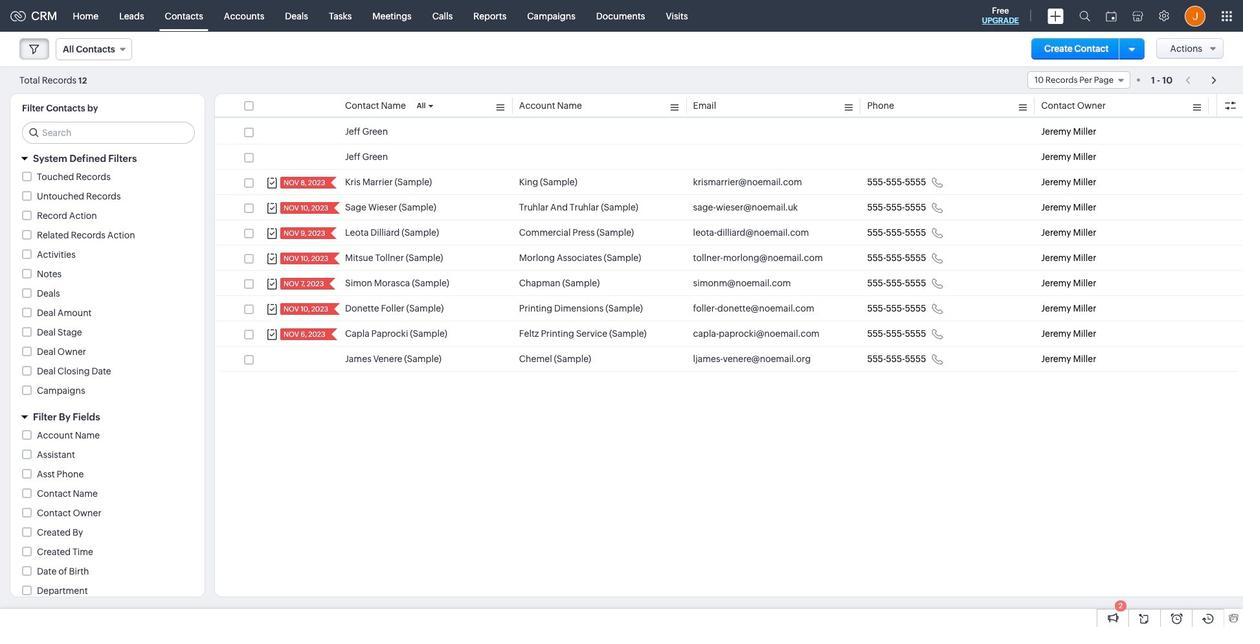Task type: locate. For each thing, give the bounding box(es) containing it.
create menu element
[[1040, 0, 1072, 31]]

logo image
[[10, 11, 26, 21]]

row group
[[215, 119, 1244, 372]]

None field
[[56, 38, 132, 60], [1028, 71, 1131, 89], [56, 38, 132, 60], [1028, 71, 1131, 89]]

profile element
[[1178, 0, 1214, 31]]



Task type: vqa. For each thing, say whether or not it's contained in the screenshot.
Next Record image
no



Task type: describe. For each thing, give the bounding box(es) containing it.
search element
[[1072, 0, 1099, 32]]

create menu image
[[1048, 8, 1064, 24]]

search image
[[1080, 10, 1091, 21]]

calendar image
[[1106, 11, 1117, 21]]

profile image
[[1185, 6, 1206, 26]]

Search text field
[[23, 122, 194, 143]]



